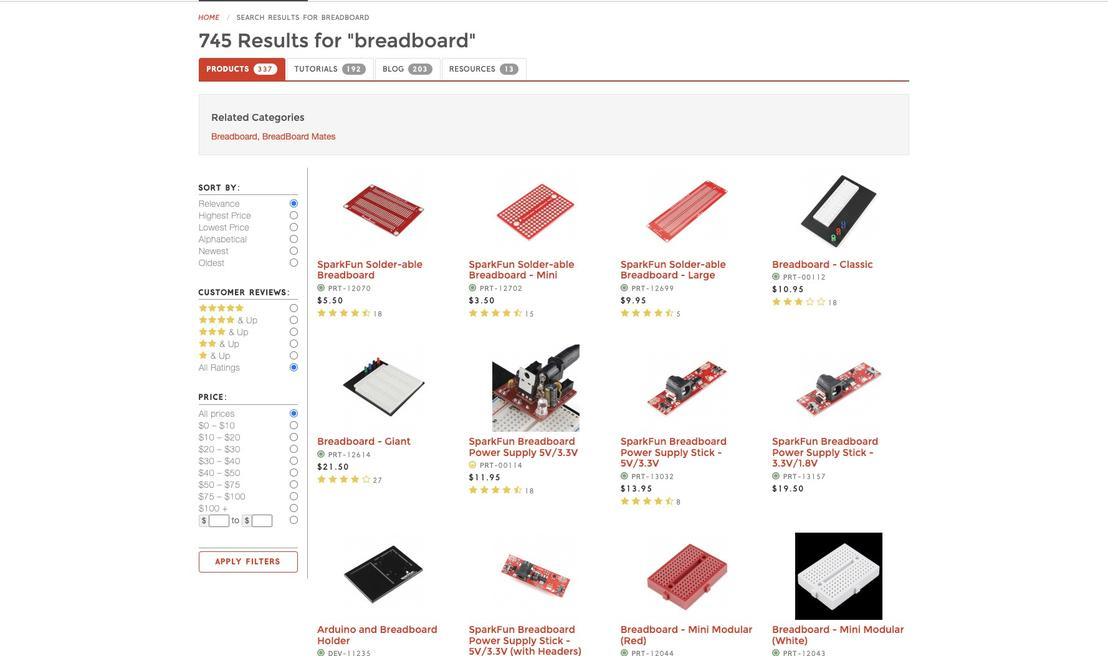 Task type: describe. For each thing, give the bounding box(es) containing it.
sparkfun breadboard power supply stick - 3.3v/1.8v link
[[772, 436, 879, 470]]

– for $75
[[217, 491, 222, 502]]

arduino and breadboard holder image
[[341, 533, 428, 620]]

13
[[504, 66, 514, 73]]

00114
[[499, 462, 523, 470]]

arduino and breadboard holder link
[[317, 625, 438, 647]]

Relevance radio
[[290, 200, 298, 208]]

related
[[211, 112, 249, 123]]

ratings
[[211, 362, 240, 373]]

0 horizontal spatial $20
[[199, 444, 214, 454]]

$10 – $20
[[199, 432, 240, 442]]

newest
[[199, 246, 229, 256]]

13157
[[802, 473, 826, 481]]

customer
[[199, 288, 246, 297]]

5
[[676, 310, 681, 318]]

breadboard,
[[211, 131, 260, 141]]

sparkfun breadboard power supply 5v/3.3v image
[[492, 345, 580, 432]]

sparkfun breadboard power supply 5v/3.3v link
[[469, 436, 578, 459]]

203
[[413, 66, 428, 73]]

sparkfun solder-able breadboard image
[[341, 167, 428, 255]]

(with
[[510, 647, 535, 656]]

star half image for 5v/3.3v
[[514, 486, 522, 495]]

prt-00112
[[784, 274, 826, 281]]

price for highest price
[[232, 210, 251, 221]]

results for 745
[[237, 29, 309, 52]]

star half image for -
[[514, 309, 522, 317]]

sparkfun breadboard power supply stick - 5v/3.3v
[[621, 436, 727, 470]]

$20 – $30 radio
[[290, 445, 298, 453]]

breadboard - giant link
[[317, 436, 411, 448]]

breadboard, breadboard mates
[[211, 131, 336, 141]]

15
[[525, 310, 535, 318]]

headers)
[[538, 647, 581, 656]]

star half image for sparkfun solder-able breadboard
[[362, 309, 371, 317]]

arduino and breadboard holder
[[317, 625, 438, 647]]

relevance
[[199, 198, 240, 209]]

+
[[222, 503, 228, 513]]

prt-12070
[[329, 285, 371, 292]]

$50 – $75
[[199, 479, 240, 490]]

power for sparkfun breadboard power supply stick - 5v/3.3v (with headers)
[[469, 636, 501, 647]]

sparkfun solder-able breadboard - mini link
[[469, 259, 574, 281]]

lowest price
[[199, 222, 249, 233]]

tutorials 192
[[295, 65, 361, 73]]

breadboard - mini modular (white)
[[772, 625, 904, 647]]

$10.95
[[772, 285, 805, 294]]

Lowest Price radio
[[290, 223, 298, 231]]

0 vertical spatial $20
[[225, 432, 240, 442]]

0 horizontal spatial $30
[[199, 455, 214, 466]]

resources
[[450, 65, 496, 73]]

1 vertical spatial $100
[[199, 503, 220, 513]]

27
[[373, 477, 383, 484]]

$100 + radio
[[290, 504, 298, 512]]

to
[[229, 515, 242, 525]]

in stock image for sparkfun solder-able breadboard
[[317, 284, 326, 292]]

home link
[[199, 14, 220, 21]]

large
[[688, 270, 715, 281]]

prt- for breadboard - classic
[[784, 274, 802, 281]]

sparkfun breadboard power supply stick - 5v/3.3v (with headers) link
[[469, 625, 581, 656]]

alphabetical
[[199, 234, 247, 244]]

stick for sparkfun breadboard power supply stick - 3.3v/1.8v
[[843, 447, 867, 459]]

sparkfun breadboard power supply stick - 3.3v/1.8v image
[[796, 345, 883, 432]]

classic
[[840, 259, 873, 270]]

in stock image for sparkfun breadboard power supply stick - 5v/3.3v
[[621, 472, 629, 480]]

in stock image for sparkfun solder-able breadboard - mini
[[469, 284, 477, 292]]

breadboard
[[262, 131, 309, 141]]

resources 13
[[450, 65, 514, 73]]

prt-13157
[[784, 473, 826, 481]]

$13.95
[[621, 484, 653, 494]]

sparkfun breadboard power supply stick - 3.3v/1.8v
[[772, 436, 879, 470]]

18 for -
[[828, 299, 838, 307]]

prt- for sparkfun solder-able breadboard - large
[[632, 285, 650, 292]]

Alphabetical radio
[[290, 235, 298, 243]]

blog
[[383, 65, 405, 73]]

– for $50
[[217, 479, 222, 490]]

"breadboard"
[[347, 29, 476, 52]]

able for sparkfun solder-able breadboard - large
[[705, 259, 726, 270]]

all for all ratings
[[199, 362, 208, 373]]

search results for breadboard
[[237, 14, 370, 21]]

– for $20
[[217, 444, 222, 454]]

$0
[[199, 420, 209, 431]]

$100 +
[[199, 503, 228, 513]]

filters
[[246, 557, 281, 567]]

18 for breadboard
[[525, 488, 535, 495]]

$0 – $10
[[199, 420, 235, 431]]

able for sparkfun solder-able breadboard
[[402, 259, 423, 270]]

13032
[[650, 473, 675, 481]]

0 horizontal spatial $75
[[199, 491, 214, 502]]

breadboard - mini modular (red) link
[[621, 625, 753, 647]]

supply for sparkfun breadboard power supply stick - 5v/3.3v
[[655, 447, 688, 459]]

supply for sparkfun breadboard power supply stick - 5v/3.3v (with headers)
[[503, 636, 537, 647]]

in stock image for breadboard - mini modular (red)
[[621, 650, 629, 656]]

oldest
[[199, 257, 225, 268]]

sparkfun solder-able breadboard
[[317, 259, 423, 281]]

192
[[346, 66, 361, 73]]

2 star empty image from the left
[[817, 298, 826, 306]]

$5.50
[[317, 296, 344, 305]]

$9.95
[[621, 296, 647, 305]]

breadboard - classic
[[772, 259, 873, 270]]

3.3v/1.8v
[[772, 458, 818, 470]]

sparkfun solder-able breadboard - mini
[[469, 259, 574, 281]]

sparkfun breadboard power supply stick - 5v/3.3v link
[[621, 436, 727, 470]]

$20 – $30
[[199, 444, 240, 454]]

1 $ from the left
[[202, 517, 206, 525]]

price for lowest price
[[230, 222, 249, 233]]

star half image for stick
[[665, 497, 674, 506]]

- inside breadboard - mini modular (white)
[[833, 625, 837, 636]]

$0 – $10 radio
[[290, 421, 298, 429]]

prt-00114
[[481, 462, 523, 470]]

$30 – $40 radio
[[290, 457, 298, 465]]

- inside sparkfun solder-able breadboard - mini
[[529, 270, 534, 281]]

breadboard - giant
[[317, 436, 411, 448]]

in stock image for breadboard - giant
[[317, 451, 326, 458]]

modular for breadboard - mini modular (red)
[[712, 625, 753, 636]]

18 available image
[[469, 462, 477, 469]]

mini for breadboard - mini modular (white)
[[840, 625, 861, 636]]

0 vertical spatial $30
[[225, 444, 240, 454]]

all for all prices
[[199, 408, 208, 419]]

18 for solder-
[[373, 310, 383, 318]]

by:
[[226, 183, 241, 192]]

in stock image for breadboard - mini modular (white)
[[772, 650, 781, 656]]

0 vertical spatial $75
[[225, 479, 240, 490]]

$40 – $50 radio
[[290, 469, 298, 477]]

highest price
[[199, 210, 251, 221]]

337
[[258, 66, 273, 73]]

blog 203
[[383, 65, 428, 73]]

1 vertical spatial $40
[[199, 467, 214, 478]]

for for "breadboard"
[[314, 29, 342, 52]]

sparkfun for sparkfun breadboard power supply 5v/3.3v
[[469, 436, 515, 448]]

mini inside sparkfun solder-able breadboard - mini
[[536, 270, 558, 281]]

Newest radio
[[290, 247, 298, 255]]



Task type: vqa. For each thing, say whether or not it's contained in the screenshot.
Solder- inside the SparkFun Solder-able Breadboard - Mini
yes



Task type: locate. For each thing, give the bounding box(es) containing it.
1 vertical spatial for
[[314, 29, 342, 52]]

$40 up $40 – $50
[[225, 455, 240, 466]]

up
[[246, 315, 258, 326], [237, 327, 249, 337], [228, 339, 240, 349], [219, 351, 230, 361]]

2 horizontal spatial able
[[705, 259, 726, 270]]

1 horizontal spatial $10
[[220, 420, 235, 431]]

stick inside "sparkfun breadboard power supply stick - 3.3v/1.8v"
[[843, 447, 867, 459]]

$19.50
[[772, 484, 805, 494]]

3 able from the left
[[705, 259, 726, 270]]

all up $0
[[199, 408, 208, 419]]

sparkfun breadboard power supply stick - 5v/3.3v (with headers)
[[469, 625, 581, 656]]

0 horizontal spatial stick
[[539, 636, 563, 647]]

0 horizontal spatial $100
[[199, 503, 220, 513]]

0 horizontal spatial $50
[[199, 479, 214, 490]]

1 horizontal spatial $50
[[225, 467, 240, 478]]

able down sparkfun solder-able breadboard - mini image
[[554, 259, 574, 270]]

1 horizontal spatial mini
[[688, 625, 709, 636]]

1 horizontal spatial in stock image
[[621, 472, 629, 480]]

home
[[199, 14, 220, 21]]

related categories
[[211, 112, 305, 123]]

sparkfun up the prt-12702
[[469, 259, 515, 270]]

1 horizontal spatial modular
[[864, 625, 904, 636]]

$20 up $30 – $40
[[199, 444, 214, 454]]

3 solder- from the left
[[669, 259, 705, 270]]

2 horizontal spatial solder-
[[669, 259, 705, 270]]

1 vertical spatial in stock image
[[317, 284, 326, 292]]

solder- inside sparkfun solder-able breadboard
[[366, 259, 402, 270]]

prt- up the $10.95
[[784, 274, 802, 281]]

12699
[[650, 285, 675, 292]]

00112
[[802, 274, 826, 281]]

giant
[[385, 436, 411, 448]]

star half image
[[362, 309, 371, 317], [665, 309, 674, 317]]

solder- for sparkfun solder-able breadboard - mini
[[518, 259, 554, 270]]

apply
[[216, 557, 242, 567]]

star half image left 8
[[665, 497, 674, 506]]

0 horizontal spatial able
[[402, 259, 423, 270]]

1 star empty image from the left
[[806, 298, 815, 306]]

prt-13032
[[632, 473, 675, 481]]

Oldest radio
[[290, 259, 298, 267]]

supply inside the sparkfun breadboard power supply stick - 5v/3.3v
[[655, 447, 688, 459]]

$75 up $100 +
[[199, 491, 214, 502]]

prt- for sparkfun breadboard power supply stick - 3.3v/1.8v
[[784, 473, 802, 481]]

$75 – $100 radio
[[290, 492, 298, 500]]

12614
[[347, 451, 371, 459]]

prt- up $11.95 at left bottom
[[481, 462, 499, 470]]

$10 down prices at left bottom
[[220, 420, 235, 431]]

2 horizontal spatial in stock image
[[772, 273, 781, 281]]

1 vertical spatial $20
[[199, 444, 214, 454]]

breadboard - giant image
[[341, 345, 428, 432]]

supply inside sparkfun breadboard power supply 5v/3.3v
[[503, 447, 537, 459]]

0 vertical spatial in stock image
[[772, 273, 781, 281]]

sparkfun up prt-00114
[[469, 436, 515, 448]]

2 horizontal spatial stick
[[843, 447, 867, 459]]

Highest Price radio
[[290, 211, 298, 219]]

prt- for sparkfun breadboard power supply 5v/3.3v
[[481, 462, 499, 470]]

– down '$50 – $75'
[[217, 491, 222, 502]]

star half image left 15
[[514, 309, 522, 317]]

able inside sparkfun solder-able breadboard
[[402, 259, 423, 270]]

breadboard, link
[[211, 131, 260, 141]]

sparkfun breadboard power supply 5v/3.3v
[[469, 436, 578, 459]]

supply left "headers)"
[[503, 636, 537, 647]]

2 horizontal spatial mini
[[840, 625, 861, 636]]

and
[[359, 625, 377, 636]]

sparkfun up the prt-12699
[[621, 259, 667, 270]]

1 vertical spatial 18
[[373, 310, 383, 318]]

breadboard
[[322, 14, 370, 21]]

in stock image up $9.95
[[621, 284, 629, 292]]

star half image
[[514, 309, 522, 317], [514, 486, 522, 495], [665, 497, 674, 506]]

able down sparkfun solder-able breadboard - large image
[[705, 259, 726, 270]]

1 vertical spatial $30
[[199, 455, 214, 466]]

power for sparkfun breadboard power supply stick - 3.3v/1.8v
[[772, 447, 804, 459]]

$40
[[225, 455, 240, 466], [199, 467, 214, 478]]

supply up the 13157
[[807, 447, 840, 459]]

breadboard inside sparkfun solder-able breadboard
[[317, 270, 375, 281]]

power
[[469, 447, 501, 459], [621, 447, 652, 459], [772, 447, 804, 459], [469, 636, 501, 647]]

price down highest price
[[230, 222, 249, 233]]

breadboard inside sparkfun solder-able breadboard - mini
[[469, 270, 527, 281]]

star half image for sparkfun solder-able breadboard - large
[[665, 309, 674, 317]]

prt- up $13.95 at the right of page
[[632, 473, 650, 481]]

solder- up 12699
[[669, 259, 705, 270]]

– for $0
[[212, 420, 217, 431]]

0 horizontal spatial 18
[[373, 310, 383, 318]]

0 vertical spatial price
[[232, 210, 251, 221]]

mini inside breadboard - mini modular (red)
[[688, 625, 709, 636]]

2 modular from the left
[[864, 625, 904, 636]]

$11.95
[[469, 473, 501, 483]]

solder- up the 12702
[[518, 259, 554, 270]]

- inside the sparkfun breadboard power supply stick - 5v/3.3v
[[718, 447, 722, 459]]

1 vertical spatial $10
[[199, 432, 214, 442]]

1 vertical spatial $50
[[199, 479, 214, 490]]

for left breadboard
[[304, 14, 319, 21]]

sparkfun
[[317, 259, 363, 270], [469, 259, 515, 270], [621, 259, 667, 270], [469, 436, 515, 448], [621, 436, 667, 448], [772, 436, 818, 448], [469, 625, 515, 636]]

stick inside the sparkfun breadboard power supply stick - 5v/3.3v
[[691, 447, 715, 459]]

$50 – $75 radio
[[290, 480, 298, 488]]

sparkfun inside sparkfun solder-able breadboard
[[317, 259, 363, 270]]

0 horizontal spatial mini
[[536, 270, 558, 281]]

power inside sparkfun breadboard power supply stick - 5v/3.3v (with headers)
[[469, 636, 501, 647]]

0 horizontal spatial $10
[[199, 432, 214, 442]]

1 horizontal spatial $
[[245, 517, 249, 525]]

breadboard inside breadboard - mini modular (red)
[[621, 625, 678, 636]]

prt-12702
[[481, 285, 523, 292]]

$75 up "$75 – $100" on the bottom left of the page
[[225, 479, 240, 490]]

star full image
[[795, 298, 803, 306], [208, 304, 217, 313], [469, 309, 478, 317], [480, 309, 489, 317], [491, 309, 500, 317], [621, 309, 629, 317], [632, 309, 641, 317], [654, 309, 663, 317], [208, 316, 217, 324], [199, 327, 208, 336], [199, 339, 208, 348], [199, 351, 208, 360], [328, 475, 337, 484], [502, 486, 511, 495], [632, 497, 641, 506], [643, 497, 652, 506]]

– down $40 – $50
[[217, 479, 222, 490]]

$50 up '$50 – $75'
[[225, 467, 240, 478]]

$100 up the +
[[225, 491, 246, 502]]

supply up 00114
[[503, 447, 537, 459]]

sparkfun for sparkfun breadboard power supply stick - 5v/3.3v
[[621, 436, 667, 448]]

sparkfun breadboard power supply stick - 5v/3.3v image
[[644, 345, 731, 432]]

– right $0
[[212, 420, 217, 431]]

in stock image
[[469, 284, 477, 292], [621, 284, 629, 292], [317, 451, 326, 458], [772, 472, 781, 480], [317, 650, 326, 656], [621, 650, 629, 656], [772, 650, 781, 656]]

18 down sparkfun breadboard power supply 5v/3.3v link
[[525, 488, 535, 495]]

2 solder- from the left
[[518, 259, 554, 270]]

able inside sparkfun solder-able breadboard - mini
[[554, 259, 574, 270]]

power for sparkfun breadboard power supply 5v/3.3v
[[469, 447, 501, 459]]

1 horizontal spatial $100
[[225, 491, 246, 502]]

sparkfun solder-able breadboard link
[[317, 259, 423, 281]]

12070
[[347, 285, 371, 292]]

breadboard mates link
[[262, 131, 336, 141]]

in stock image up $13.95 at the right of page
[[621, 472, 629, 480]]

supply inside sparkfun breadboard power supply stick - 5v/3.3v (with headers)
[[503, 636, 537, 647]]

1 horizontal spatial solder-
[[518, 259, 554, 270]]

prt- for sparkfun breadboard power supply stick - 5v/3.3v
[[632, 473, 650, 481]]

breadboard inside sparkfun solder-able breadboard - large
[[621, 270, 678, 281]]

5v/3.3v for sparkfun breadboard power supply stick - 5v/3.3v
[[621, 458, 659, 470]]

sparkfun inside the sparkfun breadboard power supply stick - 5v/3.3v
[[621, 436, 667, 448]]

modular inside breadboard - mini modular (red)
[[712, 625, 753, 636]]

1 star half image from the left
[[362, 309, 371, 317]]

mini inside breadboard - mini modular (white)
[[840, 625, 861, 636]]

star empty image
[[806, 298, 815, 306], [817, 298, 826, 306]]

$30 up $40 – $50
[[199, 455, 214, 466]]

1 horizontal spatial 18
[[525, 488, 535, 495]]

2 vertical spatial in stock image
[[621, 472, 629, 480]]

in stock image up $21.50
[[317, 451, 326, 458]]

sparkfun for sparkfun solder-able breadboard - mini
[[469, 259, 515, 270]]

1 horizontal spatial star half image
[[665, 309, 674, 317]]

breadboard - mini modular (white) image
[[796, 533, 883, 620]]

$10
[[220, 420, 235, 431], [199, 432, 214, 442]]

1 vertical spatial all
[[199, 408, 208, 419]]

- inside breadboard - mini modular (red)
[[681, 625, 686, 636]]

$50 down $40 – $50
[[199, 479, 214, 490]]

1 horizontal spatial able
[[554, 259, 574, 270]]

2 all from the top
[[199, 408, 208, 419]]

power up 18 available image
[[469, 447, 501, 459]]

0 horizontal spatial $
[[202, 517, 206, 525]]

solder- for sparkfun solder-able breadboard - large
[[669, 259, 705, 270]]

2 able from the left
[[554, 259, 574, 270]]

in stock image for arduino and breadboard holder
[[317, 650, 326, 656]]

breadboard inside sparkfun breadboard power supply stick - 5v/3.3v (with headers)
[[518, 625, 575, 636]]

1 horizontal spatial star empty image
[[817, 298, 826, 306]]

5v/3.3v inside sparkfun breadboard power supply 5v/3.3v
[[539, 447, 578, 459]]

5v/3.3v
[[539, 447, 578, 459], [621, 458, 659, 470], [469, 647, 508, 656]]

745 results for "breadboard"
[[199, 29, 476, 52]]

able down sparkfun solder-able breadboard image
[[402, 259, 423, 270]]

results up 337
[[237, 29, 309, 52]]

$20 up '$20 – $30'
[[225, 432, 240, 442]]

1 vertical spatial star half image
[[514, 486, 522, 495]]

1 horizontal spatial 5v/3.3v
[[539, 447, 578, 459]]

2 vertical spatial star half image
[[665, 497, 674, 506]]

(red)
[[621, 636, 647, 647]]

solder- inside sparkfun solder-able breadboard - mini
[[518, 259, 554, 270]]

in stock image for breadboard - classic
[[772, 273, 781, 281]]

in stock image for sparkfun breadboard power supply stick - 3.3v/1.8v
[[772, 472, 781, 480]]

0 horizontal spatial 5v/3.3v
[[469, 647, 508, 656]]

all prices
[[199, 408, 235, 419]]

$ down $100 +
[[202, 517, 206, 525]]

– for $30
[[217, 455, 222, 466]]

able for sparkfun solder-able breadboard - mini
[[554, 259, 574, 270]]

$40 – $50
[[199, 467, 240, 478]]

breadboard - mini modular (red)
[[621, 625, 753, 647]]

– up '$20 – $30'
[[217, 432, 222, 442]]

0 horizontal spatial in stock image
[[317, 284, 326, 292]]

for
[[304, 14, 319, 21], [314, 29, 342, 52]]

1 able from the left
[[402, 259, 423, 270]]

1 horizontal spatial $40
[[225, 455, 240, 466]]

None radio
[[290, 316, 298, 324], [290, 364, 298, 372], [290, 316, 298, 324], [290, 364, 298, 372]]

in stock image up $5.50
[[317, 284, 326, 292]]

apply filters button
[[199, 552, 298, 573]]

mini for breadboard - mini modular (red)
[[688, 625, 709, 636]]

results right search
[[269, 14, 300, 21]]

5v/3.3v inside the sparkfun breadboard power supply stick - 5v/3.3v
[[621, 458, 659, 470]]

breadboard inside the sparkfun breadboard power supply stick - 5v/3.3v
[[669, 436, 727, 448]]

breadboard inside arduino and breadboard holder
[[380, 625, 438, 636]]

prt- up "$3.50"
[[481, 285, 499, 292]]

star half image left 5
[[665, 309, 674, 317]]

in stock image down (red)
[[621, 650, 629, 656]]

highest
[[199, 210, 229, 221]]

solder- inside sparkfun solder-able breadboard - large
[[669, 259, 705, 270]]

& up
[[235, 315, 258, 326], [226, 327, 249, 337], [217, 339, 240, 349], [208, 351, 230, 361]]

0 vertical spatial all
[[199, 362, 208, 373]]

stick for sparkfun breadboard power supply stick - 5v/3.3v
[[691, 447, 715, 459]]

in stock image for sparkfun solder-able breadboard - large
[[621, 284, 629, 292]]

modular inside breadboard - mini modular (white)
[[864, 625, 904, 636]]

$10 down $0
[[199, 432, 214, 442]]

prt- for breadboard - giant
[[329, 451, 347, 459]]

sparkfun inside sparkfun breadboard power supply stick - 5v/3.3v (with headers)
[[469, 625, 515, 636]]

– up $30 – $40
[[217, 444, 222, 454]]

customer reviews:
[[199, 288, 291, 297]]

– up $40 – $50
[[217, 455, 222, 466]]

2 horizontal spatial 18
[[828, 299, 838, 307]]

(white)
[[772, 636, 808, 647]]

0 vertical spatial $100
[[225, 491, 246, 502]]

1 vertical spatial price
[[230, 222, 249, 233]]

$30 – $40
[[199, 455, 240, 466]]

reviews:
[[250, 288, 291, 297]]

None radio
[[290, 304, 298, 313], [290, 328, 298, 336], [290, 340, 298, 348], [290, 352, 298, 360], [290, 409, 298, 417], [290, 516, 298, 524], [290, 304, 298, 313], [290, 328, 298, 336], [290, 340, 298, 348], [290, 352, 298, 360], [290, 409, 298, 417], [290, 516, 298, 524]]

–
[[212, 420, 217, 431], [217, 432, 222, 442], [217, 444, 222, 454], [217, 455, 222, 466], [217, 467, 222, 478], [217, 479, 222, 490], [217, 491, 222, 502]]

in stock image up $19.50
[[772, 472, 781, 480]]

all left ratings
[[199, 362, 208, 373]]

None text field
[[252, 515, 272, 527]]

sparkfun inside sparkfun breadboard power supply 5v/3.3v
[[469, 436, 515, 448]]

2 $ from the left
[[245, 517, 249, 525]]

star full image
[[772, 298, 781, 306], [784, 298, 792, 306], [199, 304, 208, 313], [217, 304, 226, 313], [226, 304, 235, 313], [235, 304, 244, 313], [317, 309, 326, 317], [328, 309, 337, 317], [340, 309, 348, 317], [351, 309, 360, 317], [502, 309, 511, 317], [643, 309, 652, 317], [199, 316, 208, 324], [217, 316, 226, 324], [226, 316, 235, 324], [208, 327, 217, 336], [217, 327, 226, 336], [208, 339, 217, 348], [317, 475, 326, 484], [340, 475, 348, 484], [351, 475, 360, 484], [469, 486, 478, 495], [480, 486, 489, 495], [491, 486, 500, 495], [621, 497, 629, 506], [654, 497, 663, 506]]

sparkfun solder-able breadboard - mini image
[[492, 167, 580, 255]]

0 horizontal spatial modular
[[712, 625, 753, 636]]

mates
[[312, 131, 336, 141]]

prices
[[211, 408, 235, 419]]

5v/3.3v for sparkfun breadboard power supply stick - 5v/3.3v (with headers)
[[469, 647, 508, 656]]

- inside "sparkfun breadboard power supply stick - 3.3v/1.8v"
[[869, 447, 874, 459]]

supply for sparkfun breadboard power supply 5v/3.3v
[[503, 447, 537, 459]]

solder-
[[366, 259, 402, 270], [518, 259, 554, 270], [669, 259, 705, 270]]

$21.50
[[317, 462, 349, 472]]

1 vertical spatial $75
[[199, 491, 214, 502]]

results for search
[[269, 14, 300, 21]]

supply for sparkfun breadboard power supply stick - 3.3v/1.8v
[[807, 447, 840, 459]]

1 horizontal spatial $75
[[225, 479, 240, 490]]

– for $10
[[217, 432, 222, 442]]

$40 up '$50 – $75'
[[199, 467, 214, 478]]

sparkfun solder-able breadboard - large image
[[644, 167, 731, 255]]

1 horizontal spatial stick
[[691, 447, 715, 459]]

products 337
[[207, 65, 273, 73]]

breadboard inside breadboard - mini modular (white)
[[772, 625, 830, 636]]

power for sparkfun breadboard power supply stick - 5v/3.3v
[[621, 447, 652, 459]]

0 horizontal spatial $40
[[199, 467, 214, 478]]

power left (with
[[469, 636, 501, 647]]

0 vertical spatial results
[[269, 14, 300, 21]]

breadboard - classic image
[[796, 167, 883, 255]]

power inside sparkfun breadboard power supply 5v/3.3v
[[469, 447, 501, 459]]

0 horizontal spatial solder-
[[366, 259, 402, 270]]

1 horizontal spatial $30
[[225, 444, 240, 454]]

$20
[[225, 432, 240, 442], [199, 444, 214, 454]]

$ right to
[[245, 517, 249, 525]]

supply
[[503, 447, 537, 459], [655, 447, 688, 459], [807, 447, 840, 459], [503, 636, 537, 647]]

12702
[[499, 285, 523, 292]]

$10 – $20 radio
[[290, 433, 298, 441]]

1 all from the top
[[199, 362, 208, 373]]

$
[[202, 517, 206, 525], [245, 517, 249, 525]]

in stock image down (white)
[[772, 650, 781, 656]]

0 vertical spatial 18
[[828, 299, 838, 307]]

all
[[199, 362, 208, 373], [199, 408, 208, 419]]

0 horizontal spatial star half image
[[362, 309, 371, 317]]

price up lowest price
[[232, 210, 251, 221]]

supply inside "sparkfun breadboard power supply stick - 3.3v/1.8v"
[[807, 447, 840, 459]]

price:
[[199, 393, 228, 402]]

8
[[676, 499, 681, 506]]

2 star half image from the left
[[665, 309, 674, 317]]

tutorials
[[295, 65, 338, 73]]

arduino
[[317, 625, 356, 636]]

sparkfun for sparkfun solder-able breadboard - large
[[621, 259, 667, 270]]

18 down sparkfun solder-able breadboard
[[373, 310, 383, 318]]

sparkfun for sparkfun breadboard power supply stick - 3.3v/1.8v
[[772, 436, 818, 448]]

mini
[[536, 270, 558, 281], [688, 625, 709, 636], [840, 625, 861, 636]]

sparkfun up prt-13032
[[621, 436, 667, 448]]

star empty image
[[362, 475, 371, 484]]

5v/3.3v inside sparkfun breadboard power supply stick - 5v/3.3v (with headers)
[[469, 647, 508, 656]]

2 horizontal spatial 5v/3.3v
[[621, 458, 659, 470]]

breadboard - mini modular (white) link
[[772, 625, 904, 647]]

modular for breadboard - mini modular (white)
[[864, 625, 904, 636]]

in stock image
[[772, 273, 781, 281], [317, 284, 326, 292], [621, 472, 629, 480]]

18
[[828, 299, 838, 307], [373, 310, 383, 318], [525, 488, 535, 495]]

sparkfun inside "sparkfun breadboard power supply stick - 3.3v/1.8v"
[[772, 436, 818, 448]]

sparkfun inside sparkfun solder-able breadboard - large
[[621, 259, 667, 270]]

sparkfun breadboard power supply stick - 5v/3.3v (with headers) image
[[492, 533, 580, 620]]

in stock image up the $10.95
[[772, 273, 781, 281]]

power inside "sparkfun breadboard power supply stick - 3.3v/1.8v"
[[772, 447, 804, 459]]

- inside sparkfun breadboard power supply stick - 5v/3.3v (with headers)
[[566, 636, 571, 647]]

0 vertical spatial $10
[[220, 420, 235, 431]]

sparkfun solder-able breadboard - large link
[[621, 259, 726, 281]]

apply filters
[[216, 557, 281, 567]]

star half image down 00114
[[514, 486, 522, 495]]

prt- up $21.50
[[329, 451, 347, 459]]

stick for sparkfun breadboard power supply stick - 5v/3.3v (with headers)
[[539, 636, 563, 647]]

None text field
[[209, 515, 229, 527]]

sparkfun inside sparkfun solder-able breadboard - mini
[[469, 259, 515, 270]]

breadboard inside sparkfun breadboard power supply 5v/3.3v
[[518, 436, 575, 448]]

for for breadboard
[[304, 14, 319, 21]]

power up prt-13032
[[621, 447, 652, 459]]

star half image down 12070
[[362, 309, 371, 317]]

for up tutorials 192
[[314, 29, 342, 52]]

sparkfun for sparkfun solder-able breadboard
[[317, 259, 363, 270]]

0 vertical spatial $40
[[225, 455, 240, 466]]

- inside sparkfun solder-able breadboard - large
[[681, 270, 686, 281]]

holder
[[317, 636, 350, 647]]

breadboard - mini modular (red) image
[[644, 533, 731, 620]]

in stock image up "$3.50"
[[469, 284, 477, 292]]

stick
[[691, 447, 715, 459], [843, 447, 867, 459], [539, 636, 563, 647]]

$50
[[225, 467, 240, 478], [199, 479, 214, 490]]

sparkfun for sparkfun breadboard power supply stick - 5v/3.3v (with headers)
[[469, 625, 515, 636]]

– for $40
[[217, 467, 222, 478]]

sparkfun up (with
[[469, 625, 515, 636]]

breadboard inside "sparkfun breadboard power supply stick - 3.3v/1.8v"
[[821, 436, 879, 448]]

0 vertical spatial for
[[304, 14, 319, 21]]

sparkfun up the 3.3v/1.8v
[[772, 436, 818, 448]]

able inside sparkfun solder-able breadboard - large
[[705, 259, 726, 270]]

able
[[402, 259, 423, 270], [554, 259, 574, 270], [705, 259, 726, 270]]

1 horizontal spatial $20
[[225, 432, 240, 442]]

$75
[[225, 479, 240, 490], [199, 491, 214, 502]]

stick inside sparkfun breadboard power supply stick - 5v/3.3v (with headers)
[[539, 636, 563, 647]]

prt- down the 3.3v/1.8v
[[784, 473, 802, 481]]

search
[[237, 14, 265, 21]]

1 modular from the left
[[712, 625, 753, 636]]

– up '$50 – $75'
[[217, 467, 222, 478]]

solder- for sparkfun solder-able breadboard
[[366, 259, 402, 270]]

prt- up $9.95
[[632, 285, 650, 292]]

sparkfun up the prt-12070
[[317, 259, 363, 270]]

0 horizontal spatial star empty image
[[806, 298, 815, 306]]

$100 left the +
[[199, 503, 220, 513]]

solder- up 12070
[[366, 259, 402, 270]]

$30 up $30 – $40
[[225, 444, 240, 454]]

in stock image down holder
[[317, 650, 326, 656]]

power inside the sparkfun breadboard power supply stick - 5v/3.3v
[[621, 447, 652, 459]]

1 solder- from the left
[[366, 259, 402, 270]]

0 vertical spatial star half image
[[514, 309, 522, 317]]

18 down breadboard - classic link at the top of the page
[[828, 299, 838, 307]]

2 vertical spatial 18
[[525, 488, 535, 495]]

prt- for sparkfun solder-able breadboard
[[329, 285, 347, 292]]

prt- for sparkfun solder-able breadboard - mini
[[481, 285, 499, 292]]

$75 – $100
[[199, 491, 246, 502]]

prt- up $5.50
[[329, 285, 347, 292]]

power up prt-13157
[[772, 447, 804, 459]]

1 vertical spatial results
[[237, 29, 309, 52]]

0 vertical spatial $50
[[225, 467, 240, 478]]

supply up 13032
[[655, 447, 688, 459]]



